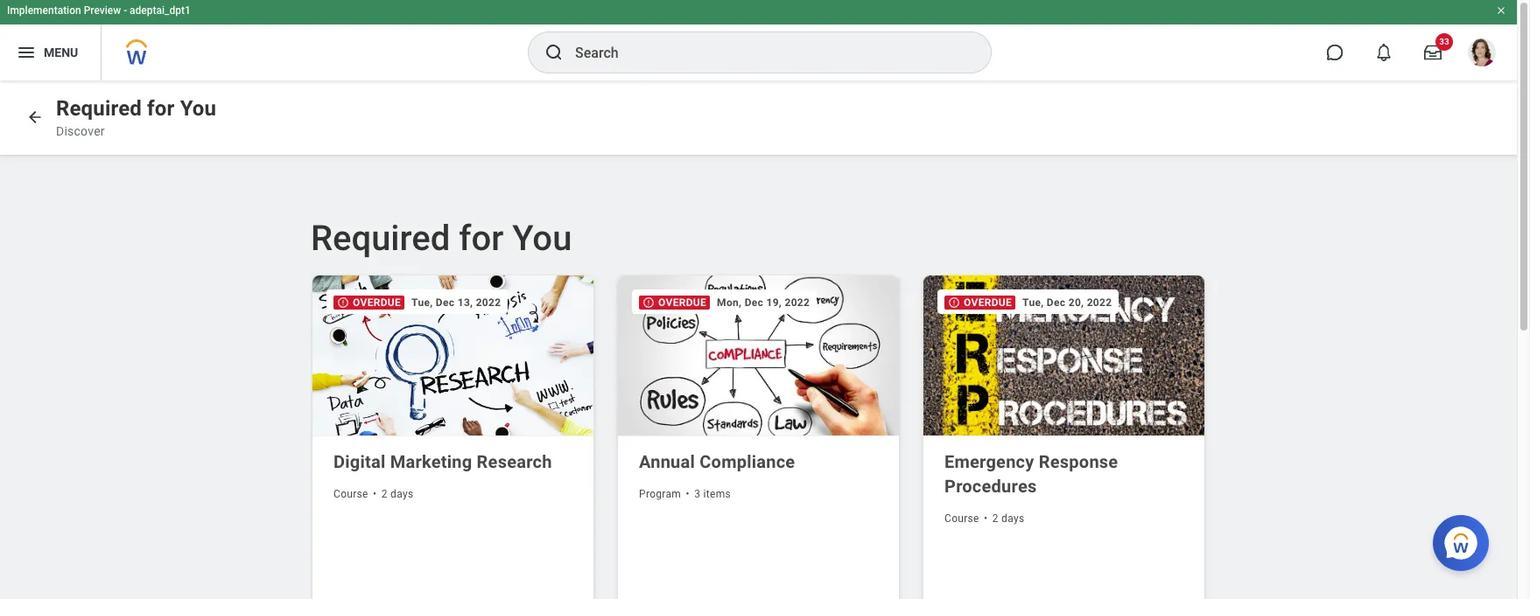 Task type: vqa. For each thing, say whether or not it's contained in the screenshot.
PROGRAM
yes



Task type: describe. For each thing, give the bounding box(es) containing it.
emergency
[[945, 452, 1035, 473]]

dec for response
[[1047, 297, 1066, 309]]

preview
[[84, 4, 121, 17]]

you for required for you discover
[[180, 96, 216, 121]]

digital
[[334, 452, 386, 473]]

annual
[[639, 452, 695, 473]]

33 button
[[1414, 33, 1454, 72]]

days for digital
[[391, 488, 414, 501]]

2 days for digital
[[382, 488, 414, 501]]

2022 for marketing
[[476, 297, 501, 309]]

search image
[[544, 42, 565, 63]]

menu
[[44, 45, 78, 59]]

2022 for compliance
[[785, 297, 810, 309]]

tue, dec 13, 2022
[[412, 297, 501, 309]]

overdue for digital
[[353, 297, 401, 309]]

exclamation circle image for emergency response procedures
[[948, 297, 961, 309]]

20,
[[1069, 297, 1084, 309]]

required for required for you discover
[[56, 96, 142, 121]]

annual compliance link
[[639, 450, 882, 474]]

2022 for response
[[1087, 297, 1112, 309]]

overdue for emergency
[[964, 297, 1012, 309]]

required for required for you
[[311, 218, 450, 259]]

2 days for emergency
[[993, 513, 1025, 525]]

dec for marketing
[[436, 297, 455, 309]]

adeptai_dpt1
[[130, 4, 191, 17]]

for for required for you
[[459, 218, 504, 259]]

items
[[704, 488, 731, 501]]

you for required for you
[[512, 218, 572, 259]]

required for you discover
[[56, 96, 216, 138]]

marketing
[[390, 452, 472, 473]]

annual compliance
[[639, 452, 795, 473]]

Search Workday  search field
[[575, 33, 955, 72]]

implementation preview -   adeptai_dpt1
[[7, 4, 191, 17]]

-
[[124, 4, 127, 17]]

3
[[694, 488, 701, 501]]

19,
[[767, 297, 782, 309]]

mon,
[[717, 297, 742, 309]]

3 items
[[694, 488, 731, 501]]

digital marketing research link
[[334, 450, 576, 474]]

compliance
[[700, 452, 795, 473]]

13,
[[458, 297, 473, 309]]

33
[[1440, 37, 1450, 46]]

digital marketing research image
[[313, 276, 597, 437]]

response
[[1039, 452, 1119, 473]]



Task type: locate. For each thing, give the bounding box(es) containing it.
course for emergency response procedures
[[945, 513, 980, 525]]

research
[[477, 452, 552, 473]]

2022 right 19,
[[785, 297, 810, 309]]

1 horizontal spatial dec
[[745, 297, 764, 309]]

tue,
[[412, 297, 433, 309], [1023, 297, 1044, 309]]

1 2022 from the left
[[476, 297, 501, 309]]

2 tue, from the left
[[1023, 297, 1044, 309]]

1 vertical spatial you
[[512, 218, 572, 259]]

1 vertical spatial 2
[[993, 513, 999, 525]]

1 horizontal spatial days
[[1002, 513, 1025, 525]]

0 horizontal spatial required
[[56, 96, 142, 121]]

0 horizontal spatial exclamation circle image
[[337, 297, 349, 309]]

2 down 'digital'
[[382, 488, 388, 501]]

program
[[639, 488, 681, 501]]

1 horizontal spatial exclamation circle image
[[643, 297, 655, 309]]

dec
[[436, 297, 455, 309], [745, 297, 764, 309], [1047, 297, 1066, 309]]

2 dec from the left
[[745, 297, 764, 309]]

notifications large image
[[1376, 44, 1393, 61]]

1 vertical spatial required
[[311, 218, 450, 259]]

1 dec from the left
[[436, 297, 455, 309]]

0 horizontal spatial you
[[180, 96, 216, 121]]

0 horizontal spatial days
[[391, 488, 414, 501]]

emergency response procedures image
[[924, 276, 1208, 437]]

2 days down 'procedures'
[[993, 513, 1025, 525]]

0 vertical spatial 2 days
[[382, 488, 414, 501]]

0 horizontal spatial dec
[[436, 297, 455, 309]]

required
[[56, 96, 142, 121], [311, 218, 450, 259]]

0 horizontal spatial tue,
[[412, 297, 433, 309]]

course down 'procedures'
[[945, 513, 980, 525]]

menu banner
[[0, 0, 1517, 81]]

dec left 19,
[[745, 297, 764, 309]]

close environment banner image
[[1496, 5, 1507, 16]]

days down 'marketing'
[[391, 488, 414, 501]]

1 horizontal spatial course
[[945, 513, 980, 525]]

course
[[334, 488, 368, 501], [945, 513, 980, 525]]

1 vertical spatial days
[[1002, 513, 1025, 525]]

exclamation circle image for annual compliance
[[643, 297, 655, 309]]

0 vertical spatial 2
[[382, 488, 388, 501]]

inbox large image
[[1425, 44, 1442, 61]]

1 vertical spatial course
[[945, 513, 980, 525]]

tue, left 13, on the left
[[412, 297, 433, 309]]

required inside 'required for you discover'
[[56, 96, 142, 121]]

days down 'procedures'
[[1002, 513, 1025, 525]]

2 days down 'marketing'
[[382, 488, 414, 501]]

0 vertical spatial course
[[334, 488, 368, 501]]

1 exclamation circle image from the left
[[337, 297, 349, 309]]

0 horizontal spatial 2
[[382, 488, 388, 501]]

1 horizontal spatial 2 days
[[993, 513, 1025, 525]]

2022
[[476, 297, 501, 309], [785, 297, 810, 309], [1087, 297, 1112, 309]]

1 horizontal spatial 2022
[[785, 297, 810, 309]]

0 horizontal spatial for
[[147, 96, 175, 121]]

menu button
[[0, 25, 101, 81]]

dec left 20,
[[1047, 297, 1066, 309]]

tue, for marketing
[[412, 297, 433, 309]]

course for digital marketing research
[[334, 488, 368, 501]]

2 down 'procedures'
[[993, 513, 999, 525]]

for inside 'required for you discover'
[[147, 96, 175, 121]]

3 overdue from the left
[[964, 297, 1012, 309]]

3 exclamation circle image from the left
[[948, 297, 961, 309]]

1 horizontal spatial for
[[459, 218, 504, 259]]

emergency response procedures
[[945, 452, 1119, 497]]

profile logan mcneil image
[[1468, 39, 1496, 70]]

discover
[[56, 124, 105, 138]]

1 horizontal spatial tue,
[[1023, 297, 1044, 309]]

0 vertical spatial you
[[180, 96, 216, 121]]

2 horizontal spatial 2022
[[1087, 297, 1112, 309]]

days
[[391, 488, 414, 501], [1002, 513, 1025, 525]]

annual compliance image
[[618, 276, 903, 437]]

2 overdue from the left
[[658, 297, 707, 309]]

1 horizontal spatial 2
[[993, 513, 999, 525]]

2 for digital
[[382, 488, 388, 501]]

procedures
[[945, 476, 1037, 497]]

required for you
[[311, 218, 572, 259]]

you inside 'required for you discover'
[[180, 96, 216, 121]]

0 horizontal spatial 2022
[[476, 297, 501, 309]]

3 dec from the left
[[1047, 297, 1066, 309]]

2022 right 13, on the left
[[476, 297, 501, 309]]

tue, for response
[[1023, 297, 1044, 309]]

2022 right 20,
[[1087, 297, 1112, 309]]

0 horizontal spatial overdue
[[353, 297, 401, 309]]

for for required for you discover
[[147, 96, 175, 121]]

dec left 13, on the left
[[436, 297, 455, 309]]

1 vertical spatial 2 days
[[993, 513, 1025, 525]]

tue, dec 20, 2022
[[1023, 297, 1112, 309]]

overdue
[[353, 297, 401, 309], [658, 297, 707, 309], [964, 297, 1012, 309]]

2 horizontal spatial exclamation circle image
[[948, 297, 961, 309]]

mon, dec 19, 2022
[[717, 297, 810, 309]]

2 2022 from the left
[[785, 297, 810, 309]]

1 horizontal spatial you
[[512, 218, 572, 259]]

overdue left the tue, dec 20, 2022
[[964, 297, 1012, 309]]

2 for emergency
[[993, 513, 999, 525]]

1 overdue from the left
[[353, 297, 401, 309]]

days for emergency
[[1002, 513, 1025, 525]]

overdue left tue, dec 13, 2022
[[353, 297, 401, 309]]

3 2022 from the left
[[1087, 297, 1112, 309]]

course down 'digital'
[[334, 488, 368, 501]]

1 tue, from the left
[[412, 297, 433, 309]]

justify image
[[16, 42, 37, 63]]

digital marketing research
[[334, 452, 552, 473]]

implementation
[[7, 4, 81, 17]]

0 vertical spatial days
[[391, 488, 414, 501]]

you
[[180, 96, 216, 121], [512, 218, 572, 259]]

tue, left 20,
[[1023, 297, 1044, 309]]

0 horizontal spatial 2 days
[[382, 488, 414, 501]]

exclamation circle image for digital marketing research
[[337, 297, 349, 309]]

0 horizontal spatial course
[[334, 488, 368, 501]]

arrow left image
[[26, 109, 44, 126]]

overdue left mon,
[[658, 297, 707, 309]]

2 horizontal spatial overdue
[[964, 297, 1012, 309]]

exclamation circle image
[[337, 297, 349, 309], [643, 297, 655, 309], [948, 297, 961, 309]]

2 days
[[382, 488, 414, 501], [993, 513, 1025, 525]]

1 horizontal spatial overdue
[[658, 297, 707, 309]]

emergency response procedures link
[[945, 450, 1187, 499]]

0 vertical spatial required
[[56, 96, 142, 121]]

1 vertical spatial for
[[459, 218, 504, 259]]

for
[[147, 96, 175, 121], [459, 218, 504, 259]]

1 horizontal spatial required
[[311, 218, 450, 259]]

dec for compliance
[[745, 297, 764, 309]]

overdue for annual
[[658, 297, 707, 309]]

2
[[382, 488, 388, 501], [993, 513, 999, 525]]

0 vertical spatial for
[[147, 96, 175, 121]]

2 horizontal spatial dec
[[1047, 297, 1066, 309]]

2 exclamation circle image from the left
[[643, 297, 655, 309]]



